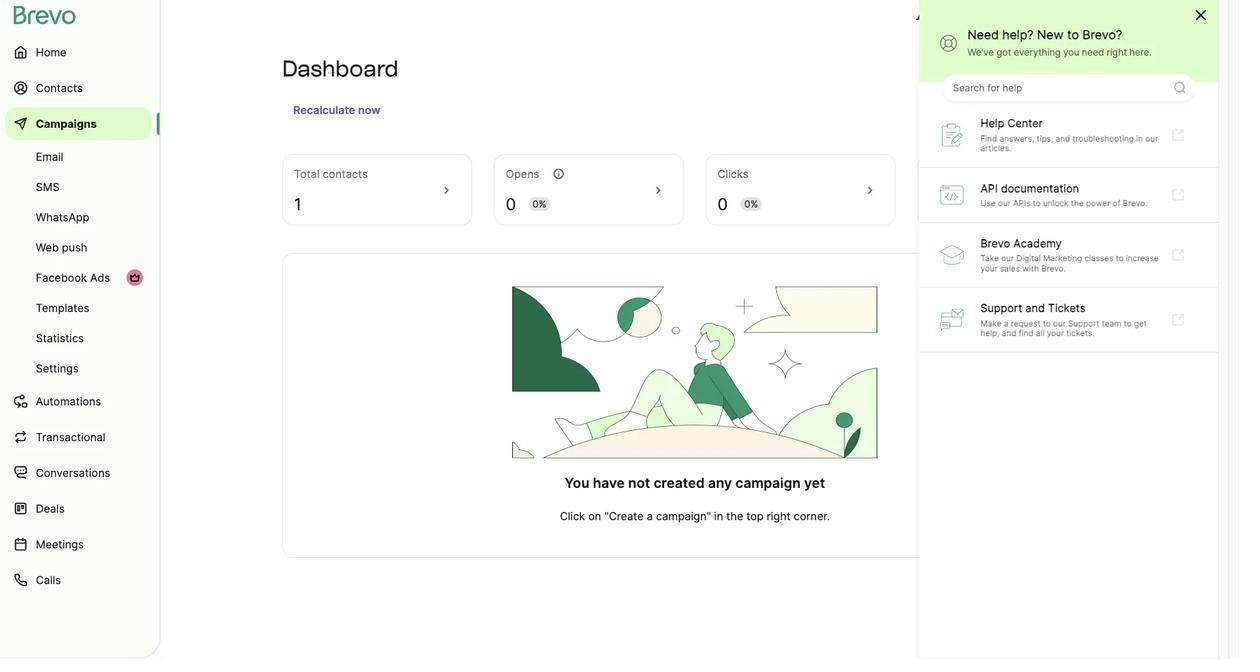 Task type: vqa. For each thing, say whether or not it's contained in the screenshot.
DEALS
yes



Task type: locate. For each thing, give the bounding box(es) containing it.
2 horizontal spatial 0
[[930, 194, 940, 214]]

0% down "opens" in the top of the page
[[533, 198, 547, 210]]

0 for clicks
[[718, 194, 728, 214]]

web push link
[[6, 234, 151, 261]]

recalculate now
[[293, 103, 381, 117]]

opens
[[506, 167, 540, 181]]

recalculate now button
[[288, 99, 386, 121]]

0% down 'clicks'
[[745, 198, 758, 210]]

email link
[[6, 143, 151, 171]]

total contacts
[[294, 167, 368, 181]]

contacts
[[36, 81, 83, 95]]

a
[[1035, 62, 1042, 75], [647, 510, 653, 523]]

in
[[714, 510, 723, 523]]

1 horizontal spatial 0%
[[745, 198, 758, 210]]

1 horizontal spatial 0
[[718, 194, 728, 214]]

facebook ads link
[[6, 264, 151, 292]]

0%
[[533, 198, 547, 210], [745, 198, 758, 210], [956, 198, 970, 210]]

automations
[[36, 395, 101, 408]]

meetings
[[36, 538, 84, 551]]

a right create on the top
[[1035, 62, 1042, 75]]

templates link
[[6, 294, 151, 322]]

campaign"
[[656, 510, 711, 523]]

0 down "blocklists"
[[930, 194, 940, 214]]

0 horizontal spatial 0
[[506, 194, 516, 214]]

sms
[[36, 180, 60, 194]]

1 0 from the left
[[506, 194, 516, 214]]

a right "create at the bottom
[[647, 510, 653, 523]]

calls link
[[6, 564, 151, 597]]

create a campaign button
[[986, 55, 1108, 83]]

you have not created any campaign yet
[[565, 475, 825, 492]]

2 0 from the left
[[718, 194, 728, 214]]

1 horizontal spatial a
[[1035, 62, 1042, 75]]

"create
[[605, 510, 644, 523]]

0 horizontal spatial 0%
[[533, 198, 547, 210]]

clicks
[[718, 167, 749, 181]]

campaign right create on the top
[[1044, 62, 1097, 75]]

total
[[294, 167, 320, 181]]

conversations
[[36, 466, 110, 480]]

any
[[708, 475, 732, 492]]

0 vertical spatial campaign
[[1044, 62, 1097, 75]]

2 0% from the left
[[745, 198, 758, 210]]

1 horizontal spatial campaign
[[1044, 62, 1097, 75]]

email
[[36, 150, 63, 163]]

created
[[654, 475, 705, 492]]

contacts link
[[6, 72, 151, 105]]

3 0 from the left
[[930, 194, 940, 214]]

campaign up right
[[736, 475, 801, 492]]

1 vertical spatial campaign
[[736, 475, 801, 492]]

deals link
[[6, 492, 151, 525]]

1
[[294, 194, 302, 214]]

0 down 'clicks'
[[718, 194, 728, 214]]

3 0% from the left
[[956, 198, 970, 210]]

dashboard
[[282, 55, 398, 82]]

campaign
[[1044, 62, 1097, 75], [736, 475, 801, 492]]

statistics
[[36, 332, 84, 345]]

0 down "opens" in the top of the page
[[506, 194, 516, 214]]

2 horizontal spatial 0%
[[956, 198, 970, 210]]

you
[[565, 475, 590, 492]]

0% down "blocklists"
[[956, 198, 970, 210]]

0
[[506, 194, 516, 214], [718, 194, 728, 214], [930, 194, 940, 214]]

0 horizontal spatial a
[[647, 510, 653, 523]]

now
[[358, 103, 381, 117]]

home
[[36, 45, 66, 59]]

click on "create a campaign" in the top right corner.
[[560, 510, 830, 523]]

left___rvooi image
[[129, 272, 140, 283]]

contacts
[[323, 167, 368, 181]]

statistics link
[[6, 325, 151, 352]]

0 vertical spatial a
[[1035, 62, 1042, 75]]

1 vertical spatial a
[[647, 510, 653, 523]]

plan
[[992, 12, 1014, 26]]

whatsapp
[[36, 210, 89, 224]]

usage
[[932, 12, 966, 26]]

corner.
[[794, 510, 830, 523]]

a inside button
[[1035, 62, 1042, 75]]

create
[[997, 62, 1033, 75]]

campaigns
[[36, 117, 97, 130]]



Task type: describe. For each thing, give the bounding box(es) containing it.
0 for blocklists
[[930, 194, 940, 214]]

and
[[969, 12, 989, 26]]

web push
[[36, 241, 87, 254]]

web
[[36, 241, 59, 254]]

whatsapp link
[[6, 204, 151, 231]]

recalculate
[[293, 103, 355, 117]]

automations link
[[6, 385, 151, 418]]

transactional
[[36, 431, 105, 444]]

home link
[[6, 36, 151, 69]]

on
[[588, 510, 601, 523]]

campaign inside button
[[1044, 62, 1097, 75]]

meetings link
[[6, 528, 151, 561]]

yet
[[804, 475, 825, 492]]

facebook
[[36, 271, 87, 284]]

campaigns link
[[6, 107, 151, 140]]

0 horizontal spatial campaign
[[736, 475, 801, 492]]

click
[[560, 510, 585, 523]]

facebook ads
[[36, 271, 110, 284]]

blocklists
[[930, 167, 979, 181]]

deals
[[36, 502, 65, 515]]

templates
[[36, 301, 90, 315]]

create a campaign
[[997, 62, 1097, 75]]

ads
[[90, 271, 110, 284]]

the
[[726, 510, 744, 523]]

settings
[[36, 362, 79, 375]]

0% for clicks
[[745, 198, 758, 210]]

usage and plan
[[932, 12, 1014, 26]]

settings link
[[6, 355, 151, 382]]

right
[[767, 510, 791, 523]]

conversations link
[[6, 457, 151, 490]]

0% for blocklists
[[956, 198, 970, 210]]

push
[[62, 241, 87, 254]]

sms link
[[6, 173, 151, 201]]

not
[[628, 475, 650, 492]]

transactional link
[[6, 421, 151, 454]]

have
[[593, 475, 625, 492]]

top
[[747, 510, 764, 523]]

calls
[[36, 574, 61, 587]]

usage and plan button
[[905, 6, 1025, 33]]

1 0% from the left
[[533, 198, 547, 210]]



